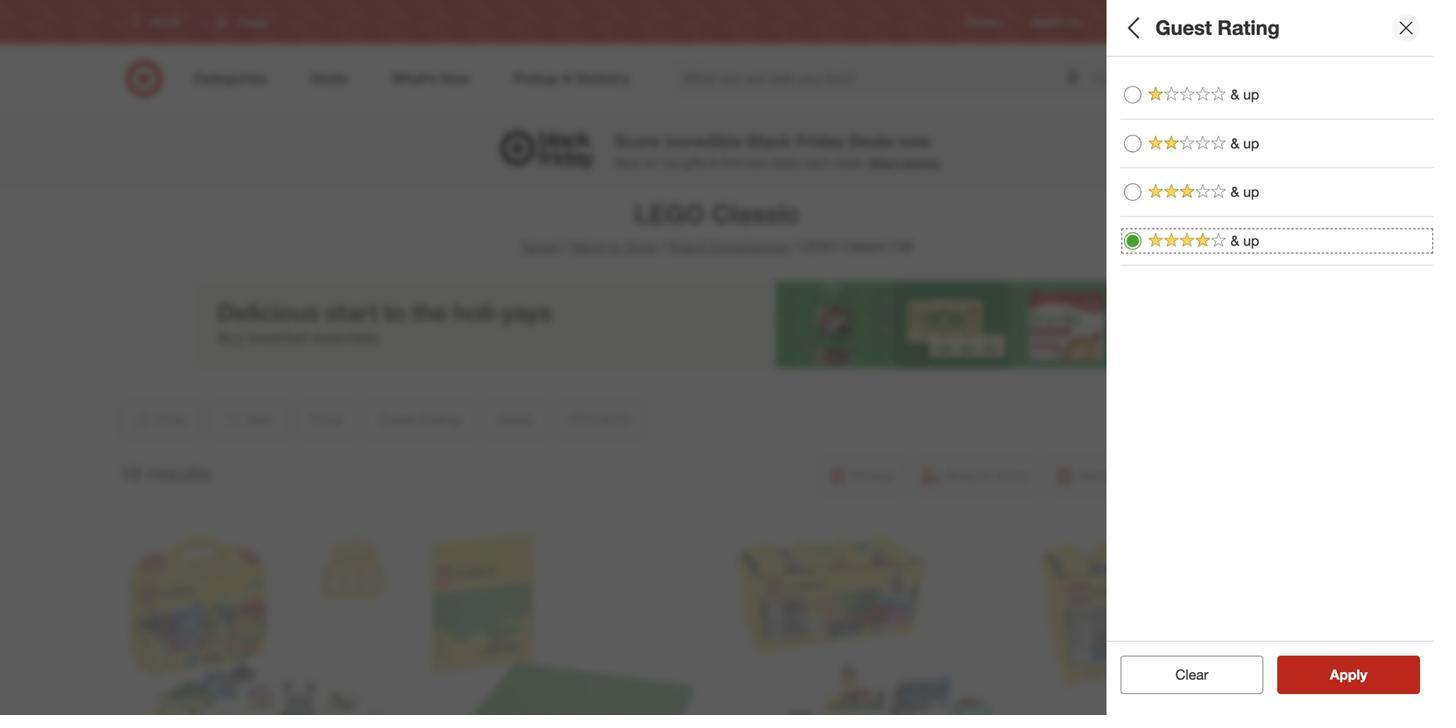 Task type: vqa. For each thing, say whether or not it's contained in the screenshot.
shipping within the Free shipping With $35 orders* (exclusions apply)
no



Task type: describe. For each thing, give the bounding box(es) containing it.
price $25  –  $50; $50  –  $100
[[1121, 69, 1255, 106]]

1 & up radio from the top
[[1124, 86, 1142, 103]]

fpo/apo button
[[1121, 240, 1435, 301]]

& inside score incredible black friday deals now save on top gifts & find new deals each week. start saving
[[710, 155, 718, 171]]

apply button
[[1278, 656, 1421, 695]]

lego classic target / ways to shop / brand experiences / lego classic (18)
[[521, 198, 914, 255]]

all
[[1121, 15, 1145, 40]]

price
[[1121, 69, 1162, 89]]

up inside guest rating 4 stars and up
[[1185, 152, 1199, 168]]

on
[[645, 155, 658, 171]]

& up for 3rd & up radio from the bottom of the guest rating dialog
[[1231, 86, 1260, 103]]

ways
[[571, 238, 604, 255]]

$25
[[1121, 91, 1141, 106]]

search
[[1086, 72, 1128, 89]]

now
[[898, 131, 932, 151]]

redcard link
[[1109, 14, 1151, 29]]

& for 3rd & up radio from the bottom of the guest rating dialog
[[1231, 86, 1240, 103]]

1 horizontal spatial classic
[[841, 238, 887, 255]]

see
[[1312, 667, 1337, 684]]

deals inside score incredible black friday deals now save on top gifts & find new deals each week. start saving
[[849, 131, 894, 151]]

up for 3rd & up radio from the bottom of the guest rating dialog
[[1244, 86, 1260, 103]]

clear for clear
[[1176, 667, 1209, 684]]

1 / from the left
[[563, 238, 567, 255]]

(18)
[[891, 238, 914, 255]]

1 vertical spatial lego
[[800, 238, 838, 255]]

find
[[1265, 15, 1285, 28]]

$100
[[1229, 91, 1255, 106]]

each
[[804, 155, 831, 171]]

see results button
[[1278, 656, 1421, 695]]

& up for & up option
[[1231, 232, 1260, 249]]

& for third & up radio
[[1231, 184, 1240, 201]]

redcard
[[1109, 15, 1151, 28]]

incredible
[[665, 131, 743, 151]]

registry
[[965, 15, 1003, 28]]

& up for second & up radio from the bottom
[[1231, 135, 1260, 152]]

up for third & up radio
[[1244, 184, 1260, 201]]

0 vertical spatial lego
[[635, 198, 705, 229]]

target circle
[[1179, 15, 1237, 28]]

guest rating dialog
[[1107, 0, 1435, 716]]

to
[[608, 238, 620, 255]]

all filters dialog
[[1107, 0, 1435, 716]]

2 / from the left
[[661, 238, 666, 255]]

18 results
[[120, 462, 213, 486]]

results for see results
[[1341, 667, 1386, 684]]

target inside "lego classic target / ways to shop / brand experiences / lego classic (18)"
[[521, 238, 559, 255]]

brand
[[669, 238, 707, 255]]

all filters
[[1121, 15, 1205, 40]]

Include out of stock checkbox
[[1121, 319, 1138, 336]]

and
[[1161, 152, 1182, 168]]



Task type: locate. For each thing, give the bounding box(es) containing it.
2 horizontal spatial /
[[792, 238, 797, 255]]

/
[[563, 238, 567, 255], [661, 238, 666, 255], [792, 238, 797, 255]]

18
[[120, 462, 142, 486]]

/ right shop
[[661, 238, 666, 255]]

deals
[[849, 131, 894, 151], [1121, 197, 1166, 217]]

stars
[[1131, 152, 1158, 168]]

stores
[[1288, 15, 1318, 28]]

save
[[614, 155, 641, 171]]

score
[[614, 131, 661, 151]]

up for & up option
[[1244, 232, 1260, 249]]

2 & up radio from the top
[[1124, 135, 1142, 152]]

& up radio left the '$50;'
[[1124, 86, 1142, 103]]

search button
[[1086, 59, 1128, 101]]

0 horizontal spatial /
[[563, 238, 567, 255]]

0 horizontal spatial target
[[521, 238, 559, 255]]

friday
[[796, 131, 845, 151]]

2 clear from the left
[[1176, 667, 1209, 684]]

registry link
[[965, 14, 1003, 29]]

deals up start
[[849, 131, 894, 151]]

0 horizontal spatial classic
[[712, 198, 800, 229]]

1 vertical spatial deals
[[1121, 197, 1166, 217]]

guest inside guest rating 4 stars and up
[[1121, 130, 1168, 150]]

target
[[1179, 15, 1207, 28], [521, 238, 559, 255]]

experiences
[[711, 238, 788, 255]]

1 horizontal spatial deals
[[1121, 197, 1166, 217]]

new
[[745, 155, 768, 171]]

see results
[[1312, 667, 1386, 684]]

3 / from the left
[[792, 238, 797, 255]]

results right see
[[1341, 667, 1386, 684]]

lego
[[635, 198, 705, 229], [800, 238, 838, 255]]

guest
[[1156, 15, 1212, 40], [1121, 130, 1168, 150]]

start
[[870, 155, 899, 171]]

1 horizontal spatial results
[[1341, 667, 1386, 684]]

lego right experiences
[[800, 238, 838, 255]]

1 horizontal spatial lego
[[800, 238, 838, 255]]

ways to shop link
[[571, 238, 658, 255]]

brand experiences link
[[669, 238, 788, 255]]

& up radio up 4
[[1124, 135, 1142, 152]]

deals inside button
[[1121, 197, 1166, 217]]

gifts
[[683, 155, 707, 171]]

2 vertical spatial & up radio
[[1124, 184, 1142, 201]]

ad
[[1068, 15, 1081, 28]]

classic
[[712, 198, 800, 229], [841, 238, 887, 255]]

clear all
[[1167, 667, 1218, 684]]

results right 18
[[148, 462, 213, 486]]

/ left ways at the top
[[563, 238, 567, 255]]

top
[[662, 155, 680, 171]]

$50
[[1188, 91, 1208, 106]]

guest for guest rating
[[1156, 15, 1212, 40]]

results
[[148, 462, 213, 486], [1341, 667, 1386, 684]]

fpo/apo
[[1121, 258, 1196, 278]]

rating inside guest rating 4 stars and up
[[1172, 130, 1224, 150]]

clear all button
[[1121, 656, 1264, 695]]

clear
[[1167, 667, 1200, 684], [1176, 667, 1209, 684]]

0 vertical spatial deals
[[849, 131, 894, 151]]

2 & up from the top
[[1231, 135, 1260, 152]]

lego up brand
[[635, 198, 705, 229]]

classic up experiences
[[712, 198, 800, 229]]

apply
[[1330, 667, 1368, 684]]

1 horizontal spatial /
[[661, 238, 666, 255]]

0 vertical spatial target
[[1179, 15, 1207, 28]]

0 horizontal spatial lego
[[635, 198, 705, 229]]

clear inside button
[[1176, 667, 1209, 684]]

0 vertical spatial classic
[[712, 198, 800, 229]]

weekly
[[1031, 15, 1065, 28]]

saving
[[902, 155, 940, 171]]

3 & up from the top
[[1231, 184, 1260, 201]]

1 vertical spatial & up radio
[[1124, 135, 1142, 152]]

results inside button
[[1341, 667, 1386, 684]]

1 vertical spatial target
[[521, 238, 559, 255]]

shop
[[624, 238, 658, 255]]

deals
[[771, 155, 801, 171]]

advertisement region
[[193, 281, 1242, 369]]

find stores link
[[1265, 14, 1318, 29]]

guest rating 4 stars and up
[[1121, 130, 1224, 168]]

guest inside dialog
[[1156, 15, 1212, 40]]

clear button
[[1121, 656, 1264, 695]]

0 horizontal spatial results
[[148, 462, 213, 486]]

rating for guest rating 4 stars and up
[[1172, 130, 1224, 150]]

all
[[1204, 667, 1218, 684]]

guest for guest rating 4 stars and up
[[1121, 130, 1168, 150]]

week.
[[834, 155, 866, 171]]

target circle link
[[1179, 14, 1237, 29]]

& up radio
[[1124, 232, 1142, 250]]

1 vertical spatial results
[[1341, 667, 1386, 684]]

4
[[1121, 152, 1128, 168]]

1 clear from the left
[[1167, 667, 1200, 684]]

& for second & up radio from the bottom
[[1231, 135, 1240, 152]]

1 vertical spatial guest
[[1121, 130, 1168, 150]]

weekly ad link
[[1031, 14, 1081, 29]]

rating inside dialog
[[1218, 15, 1280, 40]]

& up for third & up radio
[[1231, 184, 1260, 201]]

0 vertical spatial rating
[[1218, 15, 1280, 40]]

rating
[[1218, 15, 1280, 40], [1172, 130, 1224, 150]]

0 horizontal spatial deals
[[849, 131, 894, 151]]

filters
[[1151, 15, 1205, 40]]

classic left the (18)
[[841, 238, 887, 255]]

& up
[[1231, 86, 1260, 103], [1231, 135, 1260, 152], [1231, 184, 1260, 201], [1231, 232, 1260, 249]]

rating for guest rating
[[1218, 15, 1280, 40]]

4 & up from the top
[[1231, 232, 1260, 249]]

What can we help you find? suggestions appear below search field
[[673, 59, 1098, 98]]

target link
[[521, 238, 559, 255]]

1 vertical spatial classic
[[841, 238, 887, 255]]

deals button
[[1121, 179, 1435, 240]]

0 vertical spatial guest
[[1156, 15, 1212, 40]]

weekly ad
[[1031, 15, 1081, 28]]

/ right experiences
[[792, 238, 797, 255]]

& for & up option
[[1231, 232, 1240, 249]]

&
[[1231, 86, 1240, 103], [1231, 135, 1240, 152], [710, 155, 718, 171], [1231, 184, 1240, 201], [1231, 232, 1240, 249]]

find stores
[[1265, 15, 1318, 28]]

up for second & up radio from the bottom
[[1244, 135, 1260, 152]]

1 vertical spatial rating
[[1172, 130, 1224, 150]]

deals up & up option
[[1121, 197, 1166, 217]]

& up radio down 4
[[1124, 184, 1142, 201]]

0 vertical spatial & up radio
[[1124, 86, 1142, 103]]

clear for clear all
[[1167, 667, 1200, 684]]

$50;
[[1162, 91, 1185, 106]]

& up radio
[[1124, 86, 1142, 103], [1124, 135, 1142, 152], [1124, 184, 1142, 201]]

3 & up radio from the top
[[1124, 184, 1142, 201]]

circle
[[1210, 15, 1237, 28]]

score incredible black friday deals now save on top gifts & find new deals each week. start saving
[[614, 131, 940, 171]]

0 vertical spatial results
[[148, 462, 213, 486]]

results for 18 results
[[148, 462, 213, 486]]

up
[[1244, 86, 1260, 103], [1244, 135, 1260, 152], [1185, 152, 1199, 168], [1244, 184, 1260, 201], [1244, 232, 1260, 249]]

find
[[722, 155, 742, 171]]

black
[[748, 131, 792, 151]]

clear inside button
[[1167, 667, 1200, 684]]

1 & up from the top
[[1231, 86, 1260, 103]]

guest rating
[[1156, 15, 1280, 40]]

1 horizontal spatial target
[[1179, 15, 1207, 28]]



